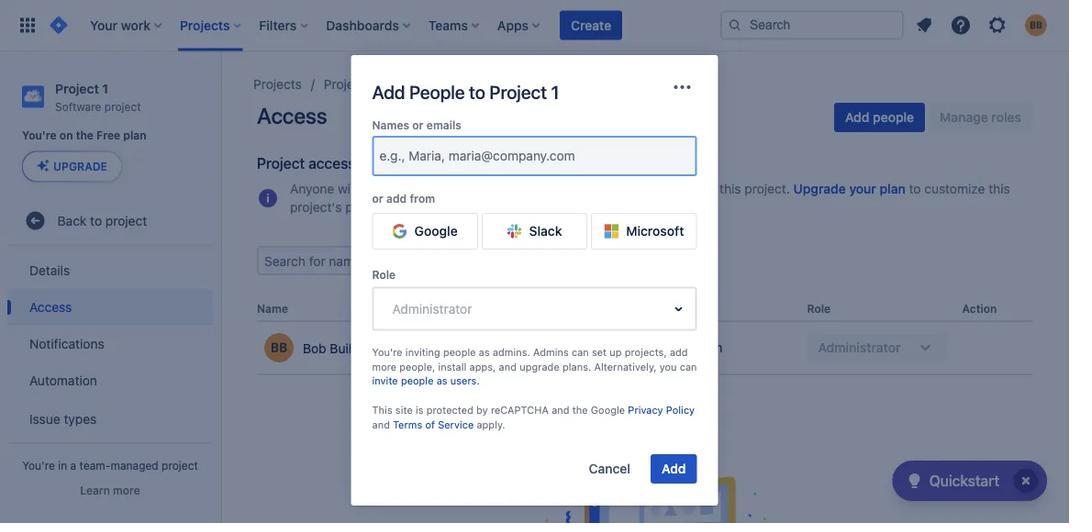 Task type: vqa. For each thing, say whether or not it's contained in the screenshot.
The B0Bth3Builder2K23@Gmail.Com
yes



Task type: describe. For each thing, give the bounding box(es) containing it.
builder
[[330, 340, 371, 356]]

policy
[[666, 404, 695, 416]]

bob
[[303, 340, 326, 356]]

0 vertical spatial can
[[559, 181, 580, 196]]

"bob-
[[449, 181, 484, 196]]

1 vertical spatial or
[[372, 192, 383, 205]]

google inside this site is protected by recaptcha and the google privacy policy and terms of service apply.
[[591, 404, 625, 416]]

to down maria, at the left
[[411, 181, 423, 196]]

settings
[[443, 77, 490, 92]]

0 horizontal spatial access
[[309, 155, 356, 172]]

learn for learn more
[[80, 484, 110, 497]]

people and their roles element
[[257, 297, 1033, 376]]

check image
[[904, 470, 926, 492]]

set
[[592, 346, 607, 358]]

0 horizontal spatial as
[[437, 375, 448, 387]]

is
[[416, 404, 424, 416]]

free
[[96, 129, 120, 142]]

privacy policy link
[[628, 404, 695, 416]]

2 vertical spatial project
[[162, 459, 198, 472]]

search image
[[728, 18, 743, 33]]

e.g.,
[[380, 148, 405, 163]]

from
[[410, 192, 435, 205]]

project up maria@company.com
[[490, 81, 547, 102]]

Search field
[[721, 11, 904, 40]]

terms of service link
[[393, 419, 474, 431]]

software
[[55, 100, 101, 113]]

your
[[849, 181, 877, 196]]

0 vertical spatial as
[[479, 346, 490, 358]]

2 vertical spatial people
[[401, 375, 434, 387]]

project for project 1 software project
[[55, 81, 99, 96]]

notifications link
[[7, 325, 213, 362]]

upgrade
[[520, 361, 560, 373]]

learn more about plans link
[[424, 198, 567, 217]]

project 1 software project
[[55, 81, 141, 113]]

plans
[[534, 200, 567, 215]]

upgrade button
[[23, 152, 121, 181]]

you're on the free plan
[[22, 129, 146, 142]]

projects
[[253, 77, 302, 92]]

maria@company.com
[[449, 148, 575, 163]]

project 1 link
[[324, 73, 375, 95]]

builder"
[[484, 181, 531, 196]]

1 this from the left
[[720, 181, 741, 196]]

project for project 1
[[324, 77, 366, 92]]

b0bth3builder2k23@gmail.com
[[536, 340, 723, 355]]

back to project link
[[7, 202, 213, 239]]

quickstart button
[[893, 461, 1047, 501]]

inviting
[[406, 346, 440, 358]]

about
[[496, 200, 531, 215]]

you
[[660, 361, 677, 373]]

project 1
[[324, 77, 375, 92]]

project inside the project 1 software project
[[104, 100, 141, 113]]

1 for project 1 software project
[[102, 81, 108, 96]]

names
[[372, 118, 409, 131]]

0 horizontal spatial plan
[[123, 129, 146, 142]]

issue
[[29, 411, 60, 426]]

anyone
[[290, 181, 334, 196]]

managed
[[111, 459, 159, 472]]

automation link
[[7, 362, 213, 399]]

learn more
[[80, 484, 140, 497]]

project.
[[745, 181, 790, 196]]

group containing details
[[7, 246, 213, 523]]

admins.
[[493, 346, 530, 358]]

create
[[571, 17, 612, 33]]

privacy
[[628, 404, 663, 416]]

action
[[962, 302, 997, 315]]

add people
[[845, 110, 914, 125]]

to inside to customize this project's permissions.
[[909, 181, 921, 196]]

anyone with access to the "bob-builder" site can access and administer this project. upgrade your plan
[[290, 181, 906, 196]]

project access
[[257, 155, 356, 172]]

apps,
[[470, 361, 496, 373]]

projects,
[[625, 346, 667, 358]]

you're inviting people as admins. admins can set up projects, add more people, install apps, and upgrade plans. alternatively, you can invite people as users.
[[372, 346, 697, 387]]

0 vertical spatial add
[[386, 192, 407, 205]]

apply.
[[477, 419, 505, 431]]

issue types
[[29, 411, 97, 426]]

invite
[[372, 375, 398, 387]]

this inside to customize this project's permissions.
[[989, 181, 1010, 196]]

the inside this site is protected by recaptcha and the google privacy policy and terms of service apply.
[[573, 404, 588, 416]]

details
[[29, 262, 70, 278]]

0 vertical spatial the
[[76, 129, 94, 142]]

of
[[425, 419, 435, 431]]

0 vertical spatial access
[[257, 103, 327, 129]]

admins
[[533, 346, 569, 358]]

0 vertical spatial site
[[534, 181, 555, 196]]

customize
[[925, 181, 985, 196]]

upgrade inside button
[[53, 160, 107, 173]]

1 horizontal spatial people
[[443, 346, 476, 358]]

protected
[[427, 404, 474, 416]]

add people button
[[834, 103, 925, 132]]

project access image
[[257, 187, 279, 209]]

add button
[[651, 454, 697, 484]]

to right people
[[469, 81, 485, 102]]

learn more button
[[80, 483, 140, 498]]

up
[[610, 346, 622, 358]]

to customize this project's permissions.
[[290, 181, 1010, 215]]

quickstart
[[930, 472, 1000, 490]]



Task type: locate. For each thing, give the bounding box(es) containing it.
0 horizontal spatial google
[[415, 224, 458, 239]]

1 horizontal spatial or
[[412, 118, 424, 131]]

more inside button
[[113, 484, 140, 497]]

and right the recaptcha
[[552, 404, 570, 416]]

and
[[629, 181, 651, 196], [499, 361, 517, 373], [552, 404, 570, 416], [372, 419, 390, 431]]

emails
[[427, 118, 462, 131]]

this right customize
[[989, 181, 1010, 196]]

google inside button
[[415, 224, 458, 239]]

automation
[[29, 373, 97, 388]]

notifications
[[29, 336, 104, 351]]

can up plans
[[559, 181, 580, 196]]

add inside you're inviting people as admins. admins can set up projects, add more people, install apps, and upgrade plans. alternatively, you can invite people as users.
[[670, 346, 688, 358]]

google left privacy
[[591, 404, 625, 416]]

1 horizontal spatial the
[[426, 181, 445, 196]]

1
[[369, 77, 375, 92], [102, 81, 108, 96], [551, 81, 559, 102]]

2 this from the left
[[989, 181, 1010, 196]]

you're inside you're inviting people as admins. admins can set up projects, add more people, install apps, and upgrade plans. alternatively, you can invite people as users.
[[372, 346, 403, 358]]

1 horizontal spatial as
[[479, 346, 490, 358]]

1 horizontal spatial role
[[807, 302, 831, 315]]

people
[[409, 81, 465, 102]]

project up free
[[104, 100, 141, 113]]

dismiss quickstart image
[[1012, 466, 1041, 496]]

1 vertical spatial people
[[443, 346, 476, 358]]

site up terms
[[395, 404, 413, 416]]

this
[[372, 404, 393, 416]]

more up invite
[[372, 361, 397, 373]]

and inside you're inviting people as admins. admins can set up projects, add more people, install apps, and upgrade plans. alternatively, you can invite people as users.
[[499, 361, 517, 373]]

plan
[[123, 129, 146, 142], [880, 181, 906, 196]]

you're left on
[[22, 129, 57, 142]]

issue types link
[[7, 399, 213, 439]]

in
[[58, 459, 67, 472]]

more
[[461, 200, 493, 215], [372, 361, 397, 373], [113, 484, 140, 497]]

access link
[[7, 289, 213, 325]]

google
[[415, 224, 458, 239], [591, 404, 625, 416]]

a
[[70, 459, 76, 472]]

people inside button
[[873, 110, 914, 125]]

2 vertical spatial can
[[680, 361, 697, 373]]

more for learn more about plans
[[461, 200, 493, 215]]

as
[[479, 346, 490, 358], [437, 375, 448, 387]]

0 horizontal spatial the
[[76, 129, 94, 142]]

0 vertical spatial project
[[104, 100, 141, 113]]

names or emails
[[372, 118, 462, 131]]

2 vertical spatial the
[[573, 404, 588, 416]]

1 vertical spatial site
[[395, 404, 413, 416]]

or add from
[[372, 192, 435, 205]]

0 horizontal spatial access
[[29, 299, 72, 314]]

can
[[559, 181, 580, 196], [572, 346, 589, 358], [680, 361, 697, 373]]

or
[[412, 118, 424, 131], [372, 192, 383, 205]]

learn inside button
[[80, 484, 110, 497]]

and down this
[[372, 419, 390, 431]]

or left emails
[[412, 118, 424, 131]]

project settings link
[[397, 73, 490, 95]]

slack
[[529, 224, 562, 239]]

0 vertical spatial role
[[372, 269, 396, 281]]

install
[[438, 361, 467, 373]]

2 vertical spatial more
[[113, 484, 140, 497]]

1 vertical spatial role
[[807, 302, 831, 315]]

and up the "microsoft" button
[[629, 181, 651, 196]]

more for learn more
[[113, 484, 140, 497]]

0 horizontal spatial this
[[720, 181, 741, 196]]

add
[[372, 81, 405, 102], [845, 110, 870, 125], [662, 461, 686, 476]]

project right managed
[[162, 459, 198, 472]]

service
[[438, 419, 474, 431]]

with
[[338, 181, 363, 196]]

alternatively,
[[594, 361, 657, 373]]

1 horizontal spatial access
[[366, 181, 407, 196]]

0 vertical spatial add
[[372, 81, 405, 102]]

project up 'software'
[[55, 81, 99, 96]]

1 horizontal spatial 1
[[369, 77, 375, 92]]

details link
[[7, 252, 213, 289]]

this site is protected by recaptcha and the google privacy policy and terms of service apply.
[[372, 404, 695, 431]]

1 up free
[[102, 81, 108, 96]]

0 horizontal spatial site
[[395, 404, 413, 416]]

back to project
[[57, 213, 147, 228]]

and down the admins.
[[499, 361, 517, 373]]

2 vertical spatial you're
[[22, 459, 55, 472]]

the right on
[[76, 129, 94, 142]]

more down "bob-
[[461, 200, 493, 215]]

2 horizontal spatial add
[[845, 110, 870, 125]]

project
[[104, 100, 141, 113], [105, 213, 147, 228], [162, 459, 198, 472]]

0 vertical spatial you're
[[22, 129, 57, 142]]

add
[[386, 192, 407, 205], [670, 346, 688, 358]]

1 vertical spatial google
[[591, 404, 625, 416]]

more image
[[671, 76, 693, 98]]

project up project access image
[[257, 155, 305, 172]]

add for add people to project 1
[[372, 81, 405, 102]]

jira software image
[[48, 14, 70, 36], [48, 14, 70, 36]]

people
[[873, 110, 914, 125], [443, 346, 476, 358], [401, 375, 434, 387]]

learn for learn more about plans
[[424, 200, 458, 215]]

the down plans.
[[573, 404, 588, 416]]

1 horizontal spatial site
[[534, 181, 555, 196]]

0 vertical spatial plan
[[123, 129, 146, 142]]

recaptcha
[[491, 404, 549, 416]]

1 vertical spatial the
[[426, 181, 445, 196]]

1 vertical spatial add
[[670, 346, 688, 358]]

people up your at the top right of page
[[873, 110, 914, 125]]

upgrade your plan link
[[794, 180, 906, 198]]

on
[[60, 129, 73, 142]]

0 vertical spatial people
[[873, 110, 914, 125]]

0 horizontal spatial role
[[372, 269, 396, 281]]

2 horizontal spatial people
[[873, 110, 914, 125]]

team-
[[80, 459, 111, 472]]

users.
[[450, 375, 480, 387]]

back
[[57, 213, 87, 228]]

google down from
[[415, 224, 458, 239]]

you're left 'in'
[[22, 459, 55, 472]]

people down people, at the left bottom of page
[[401, 375, 434, 387]]

0 horizontal spatial more
[[113, 484, 140, 497]]

0 horizontal spatial add
[[372, 81, 405, 102]]

site
[[534, 181, 555, 196], [395, 404, 413, 416]]

1 vertical spatial access
[[29, 299, 72, 314]]

add up your at the top right of page
[[845, 110, 870, 125]]

cancel
[[589, 461, 631, 476]]

access up with
[[309, 155, 356, 172]]

upgrade left your at the top right of page
[[794, 181, 846, 196]]

1 vertical spatial project
[[105, 213, 147, 228]]

as down install
[[437, 375, 448, 387]]

1 horizontal spatial google
[[591, 404, 625, 416]]

name
[[257, 302, 288, 315]]

you're for you're on the free plan
[[22, 129, 57, 142]]

2 vertical spatial add
[[662, 461, 686, 476]]

add left from
[[386, 192, 407, 205]]

plans.
[[563, 361, 591, 373]]

people,
[[400, 361, 435, 373]]

create banner
[[0, 0, 1069, 51]]

0 horizontal spatial or
[[372, 192, 383, 205]]

1 horizontal spatial learn
[[424, 200, 458, 215]]

0 vertical spatial or
[[412, 118, 424, 131]]

permissions.
[[345, 200, 421, 215]]

slack button
[[482, 213, 588, 250]]

learn
[[424, 200, 458, 215], [80, 484, 110, 497]]

0 horizontal spatial add
[[386, 192, 407, 205]]

this left project.
[[720, 181, 741, 196]]

0 vertical spatial more
[[461, 200, 493, 215]]

by
[[476, 404, 488, 416]]

learn more about plans
[[424, 200, 567, 215]]

1 horizontal spatial add
[[670, 346, 688, 358]]

0 horizontal spatial upgrade
[[53, 160, 107, 173]]

terms
[[393, 419, 422, 431]]

1 vertical spatial you're
[[372, 346, 403, 358]]

role inside people and their roles element
[[807, 302, 831, 315]]

access up the "microsoft" button
[[584, 181, 625, 196]]

0 vertical spatial upgrade
[[53, 160, 107, 173]]

add up the 'you'
[[670, 346, 688, 358]]

access inside "link"
[[29, 299, 72, 314]]

0 vertical spatial google
[[415, 224, 458, 239]]

administer
[[654, 181, 716, 196]]

0 horizontal spatial people
[[401, 375, 434, 387]]

you're up invite
[[372, 346, 403, 358]]

2 horizontal spatial the
[[573, 404, 588, 416]]

group
[[7, 246, 213, 523]]

learn down "bob-
[[424, 200, 458, 215]]

add for add people
[[845, 110, 870, 125]]

1 horizontal spatial upgrade
[[794, 181, 846, 196]]

1 for project 1
[[369, 77, 375, 92]]

learn down "team-"
[[80, 484, 110, 497]]

project settings
[[397, 77, 490, 92]]

1 down create banner
[[551, 81, 559, 102]]

plan right free
[[123, 129, 146, 142]]

role
[[372, 269, 396, 281], [807, 302, 831, 315]]

1 vertical spatial can
[[572, 346, 589, 358]]

types
[[64, 411, 97, 426]]

0 horizontal spatial learn
[[80, 484, 110, 497]]

access up permissions.
[[366, 181, 407, 196]]

1 vertical spatial upgrade
[[794, 181, 846, 196]]

1 horizontal spatial plan
[[880, 181, 906, 196]]

you're
[[22, 129, 57, 142], [372, 346, 403, 358], [22, 459, 55, 472]]

this
[[720, 181, 741, 196], [989, 181, 1010, 196]]

1 vertical spatial as
[[437, 375, 448, 387]]

1 vertical spatial more
[[372, 361, 397, 373]]

invite people as users. link
[[372, 375, 480, 387]]

1 up names
[[369, 77, 375, 92]]

Search for names, groups or email addresses text field
[[259, 248, 542, 274]]

to left customize
[[909, 181, 921, 196]]

microsoft
[[626, 224, 684, 239]]

project down "primary" element at top
[[324, 77, 366, 92]]

project up names or emails
[[397, 77, 439, 92]]

upgrade down you're on the free plan
[[53, 160, 107, 173]]

1 horizontal spatial more
[[372, 361, 397, 373]]

project for project access
[[257, 155, 305, 172]]

add down policy
[[662, 461, 686, 476]]

2 horizontal spatial more
[[461, 200, 493, 215]]

1 horizontal spatial access
[[257, 103, 327, 129]]

more down managed
[[113, 484, 140, 497]]

1 vertical spatial plan
[[880, 181, 906, 196]]

add people to project 1
[[372, 81, 559, 102]]

access down projects link
[[257, 103, 327, 129]]

access down 'details'
[[29, 299, 72, 314]]

project's
[[290, 200, 342, 215]]

you're in a team-managed project
[[22, 459, 198, 472]]

0 vertical spatial learn
[[424, 200, 458, 215]]

1 horizontal spatial this
[[989, 181, 1010, 196]]

create button
[[560, 11, 623, 40]]

add up names
[[372, 81, 405, 102]]

2 horizontal spatial 1
[[551, 81, 559, 102]]

can up plans.
[[572, 346, 589, 358]]

1 vertical spatial add
[[845, 110, 870, 125]]

1 horizontal spatial add
[[662, 461, 686, 476]]

0 horizontal spatial 1
[[102, 81, 108, 96]]

project up details link
[[105, 213, 147, 228]]

can right the 'you'
[[680, 361, 697, 373]]

access
[[257, 103, 327, 129], [29, 299, 72, 314]]

1 inside the project 1 software project
[[102, 81, 108, 96]]

people up install
[[443, 346, 476, 358]]

you're for you're in a team-managed project
[[22, 459, 55, 472]]

as up "apps,"
[[479, 346, 490, 358]]

site up plans
[[534, 181, 555, 196]]

upgrade
[[53, 160, 107, 173], [794, 181, 846, 196]]

more inside you're inviting people as admins. admins can set up projects, add more people, install apps, and upgrade plans. alternatively, you can invite people as users.
[[372, 361, 397, 373]]

the left "bob-
[[426, 181, 445, 196]]

project inside the project 1 software project
[[55, 81, 99, 96]]

e.g., maria, maria@company.com
[[380, 148, 575, 163]]

site inside this site is protected by recaptcha and the google privacy policy and terms of service apply.
[[395, 404, 413, 416]]

bob builder
[[303, 340, 371, 356]]

primary element
[[11, 0, 721, 51]]

access
[[309, 155, 356, 172], [366, 181, 407, 196], [584, 181, 625, 196]]

1 vertical spatial learn
[[80, 484, 110, 497]]

2 horizontal spatial access
[[584, 181, 625, 196]]

or right with
[[372, 192, 383, 205]]

to right back
[[90, 213, 102, 228]]

plan right your at the top right of page
[[880, 181, 906, 196]]

project for project settings
[[397, 77, 439, 92]]

you're for you're inviting people as admins. admins can set up projects, add more people, install apps, and upgrade plans. alternatively, you can invite people as users.
[[372, 346, 403, 358]]



